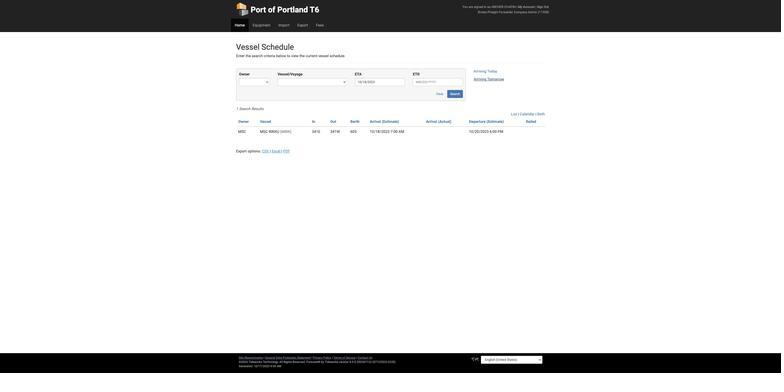 Task type: vqa. For each thing, say whether or not it's contained in the screenshot.
"Specialty"
no



Task type: describe. For each thing, give the bounding box(es) containing it.
today
[[488, 69, 498, 74]]

| left "both" link
[[536, 112, 537, 117]]

calendar link
[[520, 112, 535, 117]]

port
[[251, 5, 266, 14]]

sign out link
[[538, 5, 550, 9]]

sign
[[538, 5, 544, 9]]

export for export options: csv | excel | pdf
[[236, 150, 247, 154]]

| right list link
[[519, 112, 520, 117]]

arriving for arriving today
[[474, 69, 487, 74]]

criteria
[[264, 54, 276, 58]]

ETD text field
[[413, 78, 463, 86]]

0 vertical spatial am
[[399, 130, 405, 134]]

chapin
[[505, 5, 516, 9]]

departure (estimate)
[[470, 120, 504, 124]]

export options: csv | excel | pdf
[[236, 150, 290, 154]]

arriving today
[[474, 69, 498, 74]]

tomorrow
[[488, 77, 505, 82]]

605
[[351, 130, 357, 134]]

privacy policy link
[[313, 357, 332, 360]]

of inside site requirements | general data protection statement | privacy policy | terms of service | contact us ©2023 tideworks technology. all rights reserved. forecast® by tideworks version 9.5.0.202307122 (07122023-2235) generated: 10/17/2023 9:50 am
[[343, 357, 346, 360]]

10/18/2023 7:00 am
[[370, 130, 405, 134]]

| left pdf link
[[282, 150, 283, 154]]

terms of service link
[[334, 357, 356, 360]]

general data protection statement link
[[265, 357, 311, 360]]

9:50
[[271, 365, 276, 369]]

| up forecast®
[[312, 357, 313, 360]]

import
[[279, 23, 290, 27]]

clear button
[[434, 90, 447, 98]]

1 vertical spatial out
[[331, 120, 337, 124]]

view
[[291, 54, 299, 58]]

port of portland t6
[[251, 5, 320, 14]]

341w
[[331, 130, 340, 134]]

| up tideworks
[[332, 357, 333, 360]]

both link
[[538, 112, 546, 117]]

both
[[538, 112, 546, 117]]

arriving for arriving tomorrow
[[474, 77, 487, 82]]

ETA text field
[[355, 78, 405, 86]]

home button
[[231, 19, 249, 32]]

reserved.
[[293, 361, 306, 365]]

departure (estimate) link
[[470, 120, 504, 124]]

broker/freight
[[479, 10, 499, 14]]

statement
[[297, 357, 311, 360]]

eta
[[355, 72, 362, 77]]

| left my
[[517, 5, 518, 9]]

arrival for arrival (estimate)
[[370, 120, 381, 124]]

fees button
[[312, 19, 328, 32]]

clear
[[437, 92, 444, 96]]

csv link
[[262, 150, 270, 154]]

protection
[[283, 357, 297, 360]]

forwarder
[[499, 10, 514, 14]]

©2023 tideworks
[[239, 361, 262, 365]]

current
[[306, 54, 318, 58]]

search
[[252, 54, 263, 58]]

arriving tomorrow link
[[474, 77, 505, 82]]

etd
[[413, 72, 420, 77]]

terms
[[334, 357, 342, 360]]

msc rikku (mrik)
[[260, 130, 292, 134]]

data
[[276, 357, 282, 360]]

in link
[[312, 120, 315, 124]]

site requirements link
[[239, 357, 263, 360]]

10/20/2023
[[470, 130, 489, 134]]

vessel for vessel
[[260, 120, 271, 124]]

contact us link
[[358, 357, 373, 360]]

are
[[469, 5, 474, 9]]

list
[[512, 112, 518, 117]]

| up 9.5.0.202307122
[[357, 357, 357, 360]]

search button
[[448, 90, 463, 98]]

| left sign
[[536, 5, 537, 9]]

1
[[236, 107, 238, 111]]

out inside you are signed in as archer chapin | my account | sign out broker/freight forwarder company admin (11508)
[[545, 5, 550, 9]]

archer
[[492, 5, 504, 9]]

fees
[[316, 23, 324, 27]]

signed
[[474, 5, 484, 9]]

(estimate) for departure (estimate)
[[487, 120, 504, 124]]

my
[[519, 5, 523, 9]]

list link
[[512, 112, 518, 117]]

sailed link
[[526, 120, 537, 124]]



Task type: locate. For each thing, give the bounding box(es) containing it.
1 horizontal spatial am
[[399, 130, 405, 134]]

vessel up rikku
[[260, 120, 271, 124]]

vessel schedule enter the search criteria below to view the current vessel schedule.
[[236, 42, 346, 58]]

schedule
[[262, 42, 294, 52]]

all
[[280, 361, 283, 365]]

import button
[[275, 19, 294, 32]]

0 vertical spatial search
[[451, 92, 460, 96]]

export left options:
[[236, 150, 247, 154]]

sailed
[[526, 120, 537, 124]]

site
[[239, 357, 244, 360]]

excel
[[272, 150, 281, 154]]

2235)
[[388, 361, 396, 365]]

0 vertical spatial out
[[545, 5, 550, 9]]

arriving today link
[[474, 69, 498, 74]]

0 horizontal spatial export
[[236, 150, 247, 154]]

msc left rikku
[[260, 130, 268, 134]]

1 msc from the left
[[238, 130, 246, 134]]

arrival (estimate)
[[370, 120, 400, 124]]

service
[[346, 357, 356, 360]]

the
[[246, 54, 251, 58], [300, 54, 305, 58]]

arrival for arrival (actual)
[[427, 120, 438, 124]]

msc
[[238, 130, 246, 134], [260, 130, 268, 134]]

1 horizontal spatial export
[[298, 23, 308, 27]]

pm
[[498, 130, 504, 134]]

arrival (actual)
[[427, 120, 452, 124]]

0 horizontal spatial search
[[239, 107, 251, 111]]

1 horizontal spatial search
[[451, 92, 460, 96]]

1 vertical spatial of
[[343, 357, 346, 360]]

arrival up 10/18/2023
[[370, 120, 381, 124]]

equipment
[[253, 23, 271, 27]]

of
[[268, 5, 276, 14], [343, 357, 346, 360]]

0 vertical spatial arriving
[[474, 69, 487, 74]]

you
[[463, 5, 468, 9]]

1 horizontal spatial out
[[545, 5, 550, 9]]

| left general
[[264, 357, 265, 360]]

1 horizontal spatial vessel
[[260, 120, 271, 124]]

company
[[514, 10, 528, 14]]

am inside site requirements | general data protection statement | privacy policy | terms of service | contact us ©2023 tideworks technology. all rights reserved. forecast® by tideworks version 9.5.0.202307122 (07122023-2235) generated: 10/17/2023 9:50 am
[[277, 365, 282, 369]]

the right enter
[[246, 54, 251, 58]]

version
[[340, 361, 349, 365]]

in
[[485, 5, 487, 9]]

341e
[[312, 130, 321, 134]]

(mrik)
[[280, 130, 292, 134]]

vessel link
[[260, 120, 271, 124]]

0 horizontal spatial vessel
[[236, 42, 260, 52]]

1 the from the left
[[246, 54, 251, 58]]

7:00
[[391, 130, 398, 134]]

0 vertical spatial owner
[[239, 72, 250, 77]]

0 horizontal spatial out
[[331, 120, 337, 124]]

msc for msc
[[238, 130, 246, 134]]

10/17/2023
[[254, 365, 270, 369]]

(estimate) down the 1 search results list | calendar | both in the top of the page
[[382, 120, 400, 124]]

berth link
[[351, 120, 360, 124]]

2 arriving from the top
[[474, 77, 487, 82]]

berth
[[351, 120, 360, 124]]

rights
[[284, 361, 292, 365]]

vessel
[[319, 54, 329, 58]]

am down all
[[277, 365, 282, 369]]

search right 1
[[239, 107, 251, 111]]

policy
[[324, 357, 332, 360]]

arriving up arriving tomorrow
[[474, 69, 487, 74]]

results
[[252, 107, 264, 111]]

1 vertical spatial vessel
[[260, 120, 271, 124]]

2 (estimate) from the left
[[487, 120, 504, 124]]

1 arriving from the top
[[474, 69, 487, 74]]

10/18/2023
[[370, 130, 390, 134]]

|
[[517, 5, 518, 9], [536, 5, 537, 9], [519, 112, 520, 117], [536, 112, 537, 117], [270, 150, 271, 154], [282, 150, 283, 154], [264, 357, 265, 360], [312, 357, 313, 360], [332, 357, 333, 360], [357, 357, 357, 360]]

below
[[276, 54, 286, 58]]

search inside search button
[[451, 92, 460, 96]]

general
[[265, 357, 275, 360]]

options:
[[248, 150, 261, 154]]

calendar
[[520, 112, 535, 117]]

0 vertical spatial of
[[268, 5, 276, 14]]

export inside popup button
[[298, 23, 308, 27]]

enter
[[236, 54, 245, 58]]

export button
[[294, 19, 312, 32]]

us
[[369, 357, 373, 360]]

arriving down arriving today link
[[474, 77, 487, 82]]

1 horizontal spatial arrival
[[427, 120, 438, 124]]

am right "7:00"
[[399, 130, 405, 134]]

search inside the 1 search results list | calendar | both
[[239, 107, 251, 111]]

| right csv
[[270, 150, 271, 154]]

export left fees popup button
[[298, 23, 308, 27]]

by
[[321, 361, 324, 365]]

search right 'clear' button
[[451, 92, 460, 96]]

0 horizontal spatial (estimate)
[[382, 120, 400, 124]]

t6
[[310, 5, 320, 14]]

you are signed in as archer chapin | my account | sign out broker/freight forwarder company admin (11508)
[[463, 5, 550, 14]]

(estimate) for arrival (estimate)
[[382, 120, 400, 124]]

(estimate) up 6:00
[[487, 120, 504, 124]]

1 horizontal spatial msc
[[260, 130, 268, 134]]

pdf link
[[283, 150, 290, 154]]

0 horizontal spatial of
[[268, 5, 276, 14]]

arriving
[[474, 69, 487, 74], [474, 77, 487, 82]]

account
[[524, 5, 535, 9]]

1 horizontal spatial (estimate)
[[487, 120, 504, 124]]

1 arrival from the left
[[370, 120, 381, 124]]

msc for msc rikku (mrik)
[[260, 130, 268, 134]]

as
[[488, 5, 491, 9]]

owner link
[[238, 120, 249, 124]]

2 the from the left
[[300, 54, 305, 58]]

portland
[[278, 5, 308, 14]]

2 arrival from the left
[[427, 120, 438, 124]]

my account link
[[519, 5, 535, 9]]

arrival (actual) link
[[427, 120, 452, 124]]

owner left vessel link
[[238, 120, 249, 124]]

search
[[451, 92, 460, 96], [239, 107, 251, 111]]

1 (estimate) from the left
[[382, 120, 400, 124]]

to
[[287, 54, 291, 58]]

export for export
[[298, 23, 308, 27]]

0 horizontal spatial the
[[246, 54, 251, 58]]

vessel
[[236, 42, 260, 52], [260, 120, 271, 124]]

1 vertical spatial owner
[[238, 120, 249, 124]]

owner
[[239, 72, 250, 77], [238, 120, 249, 124]]

tideworks
[[325, 361, 339, 365]]

0 horizontal spatial am
[[277, 365, 282, 369]]

am
[[399, 130, 405, 134], [277, 365, 282, 369]]

vessel up enter
[[236, 42, 260, 52]]

vessel for vessel schedule enter the search criteria below to view the current vessel schedule.
[[236, 42, 260, 52]]

schedule.
[[330, 54, 346, 58]]

of right port
[[268, 5, 276, 14]]

msc down owner link
[[238, 130, 246, 134]]

rikku
[[269, 130, 279, 134]]

csv
[[262, 150, 269, 154]]

equipment button
[[249, 19, 275, 32]]

owner down enter
[[239, 72, 250, 77]]

requirements
[[245, 357, 263, 360]]

0 vertical spatial export
[[298, 23, 308, 27]]

arrival left (actual)
[[427, 120, 438, 124]]

generated:
[[239, 365, 253, 369]]

home
[[235, 23, 245, 27]]

6:00
[[490, 130, 497, 134]]

(actual)
[[438, 120, 452, 124]]

out up 341w at the top left
[[331, 120, 337, 124]]

1 vertical spatial arriving
[[474, 77, 487, 82]]

port of portland t6 link
[[236, 0, 320, 19]]

out link
[[331, 120, 337, 124]]

arrival (estimate) link
[[370, 120, 400, 124]]

privacy
[[313, 357, 323, 360]]

1 vertical spatial search
[[239, 107, 251, 111]]

1 vertical spatial am
[[277, 365, 282, 369]]

0 vertical spatial vessel
[[236, 42, 260, 52]]

0 horizontal spatial msc
[[238, 130, 246, 134]]

(estimate)
[[382, 120, 400, 124], [487, 120, 504, 124]]

0 horizontal spatial arrival
[[370, 120, 381, 124]]

out up (11508)
[[545, 5, 550, 9]]

2 msc from the left
[[260, 130, 268, 134]]

vessel inside vessel schedule enter the search criteria below to view the current vessel schedule.
[[236, 42, 260, 52]]

the right view
[[300, 54, 305, 58]]

excel link
[[272, 150, 282, 154]]

1 horizontal spatial of
[[343, 357, 346, 360]]

of up version
[[343, 357, 346, 360]]

9.5.0.202307122
[[350, 361, 372, 365]]

1 vertical spatial export
[[236, 150, 247, 154]]

1 horizontal spatial the
[[300, 54, 305, 58]]

1 search results list | calendar | both
[[236, 107, 546, 117]]

export
[[298, 23, 308, 27], [236, 150, 247, 154]]



